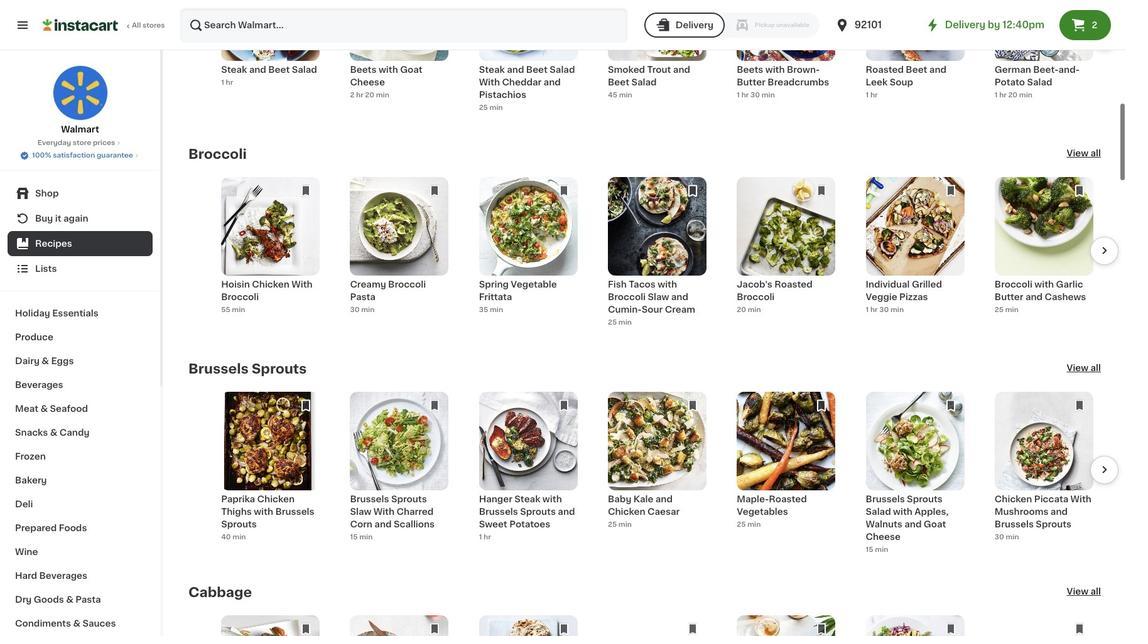 Task type: locate. For each thing, give the bounding box(es) containing it.
goat down the apples,
[[924, 518, 947, 527]]

0 vertical spatial view all
[[1067, 147, 1102, 155]]

15 min down walnuts
[[866, 544, 889, 551]]

min down walnuts
[[876, 544, 889, 551]]

min down cumin-
[[619, 317, 632, 324]]

20 down jacob's
[[737, 304, 747, 311]]

pasta up condiments & sauces link
[[76, 596, 101, 605]]

and inside brussels sprouts salad with apples, walnuts and goat cheese
[[905, 518, 922, 527]]

15 min for brussels sprouts slaw with charred corn and scallions
[[350, 532, 373, 539]]

& inside dairy & eggs link
[[42, 357, 49, 366]]

salad inside smoked trout and beet salad
[[632, 76, 657, 84]]

brussels sprouts slaw with charred corn and scallions
[[350, 493, 435, 527]]

& inside meat & seafood link
[[40, 405, 48, 414]]

roasted for brussels sprouts
[[769, 493, 807, 502]]

& inside condiments & sauces link
[[73, 620, 80, 628]]

min for chicken piccata with mushrooms and brussels sprouts
[[1006, 532, 1020, 539]]

1 vertical spatial cheese
[[866, 531, 901, 539]]

1 vertical spatial 30 min
[[995, 532, 1020, 539]]

butter inside broccoli with garlic butter and cashews
[[995, 291, 1024, 299]]

0 vertical spatial 2
[[1092, 21, 1098, 30]]

1 hr for roasted beet and leek soup
[[866, 89, 878, 96]]

25 min down pistachios at the top of the page
[[479, 102, 503, 109]]

25 min down broccoli with garlic butter and cashews in the top of the page
[[995, 304, 1019, 311]]

stores
[[143, 22, 165, 29]]

beets up 2 hr 20 min
[[350, 63, 377, 72]]

delivery inside delivery button
[[676, 21, 714, 30]]

1 down sweet
[[479, 532, 482, 539]]

brussels inside brussels sprouts slaw with charred corn and scallions
[[350, 493, 389, 502]]

frozen
[[15, 452, 46, 461]]

20 inside 'recipe card' 'group'
[[737, 304, 747, 311]]

brussels right thighs
[[276, 506, 315, 514]]

& left candy
[[50, 429, 57, 437]]

min
[[376, 89, 390, 96], [619, 89, 633, 96], [762, 89, 775, 96], [1020, 89, 1033, 96], [490, 102, 503, 109], [232, 304, 245, 311], [361, 304, 375, 311], [490, 304, 503, 311], [748, 304, 762, 311], [891, 304, 904, 311], [1006, 304, 1019, 311], [619, 317, 632, 324], [619, 519, 632, 526], [748, 519, 761, 526], [233, 532, 246, 539], [360, 532, 373, 539], [1006, 532, 1020, 539], [876, 544, 889, 551]]

2 horizontal spatial 20
[[1009, 89, 1018, 96]]

hr for beets with goat cheese
[[356, 89, 364, 96]]

roasted up vegetables
[[769, 493, 807, 502]]

view all for broccoli
[[1067, 147, 1102, 155]]

smoked trout and beet salad
[[608, 63, 691, 84]]

0 horizontal spatial goat
[[400, 63, 423, 72]]

beverages link
[[8, 373, 153, 397]]

roasted right jacob's
[[775, 278, 813, 287]]

25 for broccoli with garlic butter and cashews
[[995, 304, 1004, 311]]

satisfaction
[[53, 152, 95, 159]]

1 horizontal spatial 1 hr
[[479, 532, 491, 539]]

3 view all link from the top
[[1067, 583, 1102, 598]]

1 beets from the left
[[350, 63, 377, 72]]

cabbage
[[189, 584, 252, 597]]

with up potatoes
[[543, 493, 562, 502]]

with right tacos
[[658, 278, 678, 287]]

1 hr 30 min down veggie
[[866, 304, 904, 311]]

1 hr 30 min for pizzas
[[866, 304, 904, 311]]

roasted up leek
[[866, 63, 904, 72]]

item carousel region containing paprika chicken thighs with brussels sprouts
[[189, 390, 1119, 553]]

1 horizontal spatial butter
[[995, 291, 1024, 299]]

0 horizontal spatial cheese
[[350, 76, 385, 84]]

0 horizontal spatial 1 hr
[[221, 77, 233, 84]]

brussels inside paprika chicken thighs with brussels sprouts
[[276, 506, 315, 514]]

0 vertical spatial cheese
[[350, 76, 385, 84]]

1 for steak and beet salad
[[221, 77, 224, 84]]

cheese down walnuts
[[866, 531, 901, 539]]

& right the 'goods' in the left bottom of the page
[[66, 596, 73, 605]]

candy
[[60, 429, 90, 437]]

brussels up 'corn'
[[350, 493, 389, 502]]

& left eggs on the left bottom
[[42, 357, 49, 366]]

30 min down mushrooms on the bottom right
[[995, 532, 1020, 539]]

sprouts
[[252, 360, 307, 374], [391, 493, 427, 502], [907, 493, 943, 502], [520, 506, 556, 514], [221, 518, 257, 527], [1037, 518, 1072, 527]]

all for broccoli
[[1091, 147, 1102, 155]]

2 horizontal spatial 1 hr
[[866, 89, 878, 96]]

snacks & candy link
[[8, 421, 153, 445]]

1 vertical spatial view all link
[[1067, 360, 1102, 375]]

0 horizontal spatial 1 hr 30 min
[[737, 89, 775, 96]]

view for cabbage
[[1067, 585, 1089, 594]]

1 vertical spatial pasta
[[76, 596, 101, 605]]

lists link
[[8, 256, 153, 282]]

min for spring vegetable frittata
[[490, 304, 503, 311]]

1 horizontal spatial steak
[[479, 63, 505, 72]]

1 down the potato
[[995, 89, 998, 96]]

1 down leek
[[866, 89, 869, 96]]

0 horizontal spatial 2
[[350, 89, 355, 96]]

butter left cashews
[[995, 291, 1024, 299]]

12:40pm
[[1003, 20, 1045, 30]]

1 all from the top
[[1091, 147, 1102, 155]]

with inside hanger steak with brussels sprouts and sweet potatoes
[[543, 493, 562, 502]]

mushrooms
[[995, 506, 1049, 514]]

chicken right hoisin
[[252, 278, 290, 287]]

delivery inside delivery by 12:40pm "link"
[[946, 20, 986, 30]]

slaw inside brussels sprouts slaw with charred corn and scallions
[[350, 506, 372, 514]]

25 for fish tacos with broccoli slaw and cumin-sour cream
[[608, 317, 617, 324]]

2 beets from the left
[[737, 63, 764, 72]]

frittata
[[479, 291, 512, 299]]

again
[[63, 214, 88, 223]]

cheese
[[350, 76, 385, 84], [866, 531, 901, 539]]

apples,
[[915, 506, 949, 514]]

1 hr 30 min
[[737, 89, 775, 96], [866, 304, 904, 311]]

goat inside beets with goat cheese
[[400, 63, 423, 72]]

produce link
[[8, 326, 153, 349]]

1 vertical spatial view
[[1067, 362, 1089, 370]]

walmart logo image
[[52, 65, 108, 121]]

with up breadcrumbs
[[766, 63, 785, 72]]

and
[[249, 63, 266, 72], [507, 63, 524, 72], [674, 63, 691, 72], [930, 63, 947, 72], [544, 76, 561, 84], [672, 291, 689, 299], [1026, 291, 1043, 299], [656, 493, 673, 502], [558, 506, 575, 514], [1051, 506, 1068, 514], [375, 518, 392, 527], [905, 518, 922, 527]]

25 min down the "baby"
[[608, 519, 632, 526]]

0 vertical spatial pasta
[[350, 291, 376, 299]]

min for fish tacos with broccoli slaw and cumin-sour cream
[[619, 317, 632, 324]]

2 vertical spatial all
[[1091, 585, 1102, 594]]

butter left breadcrumbs
[[737, 76, 766, 84]]

view all link for brussels sprouts
[[1067, 360, 1102, 375]]

25 min for steak and beet salad with cheddar and pistachios
[[479, 102, 503, 109]]

piccata
[[1035, 493, 1069, 502]]

hanger steak with brussels sprouts and sweet potatoes
[[479, 493, 575, 527]]

roasted inside 'maple-roasted vegetables'
[[769, 493, 807, 502]]

recipe card group containing brussels sprouts salad with apples, walnuts and goat cheese
[[866, 390, 965, 553]]

min down 'corn'
[[360, 532, 373, 539]]

charred
[[397, 506, 434, 514]]

sprouts inside brussels sprouts slaw with charred corn and scallions
[[391, 493, 427, 502]]

1 horizontal spatial delivery
[[946, 20, 986, 30]]

slaw up sour on the right top of the page
[[648, 291, 670, 299]]

25 down vegetables
[[737, 519, 746, 526]]

1 hr 30 min down beets with brown- butter breadcrumbs
[[737, 89, 775, 96]]

30 min down "creamy"
[[350, 304, 375, 311]]

min for smoked trout and beet salad
[[619, 89, 633, 96]]

butter for broccoli with garlic butter and cashews
[[995, 291, 1024, 299]]

roasted
[[866, 63, 904, 72], [775, 278, 813, 287], [769, 493, 807, 502]]

cumin-
[[608, 303, 642, 312]]

0 vertical spatial view all link
[[1067, 145, 1102, 160]]

0 vertical spatial goat
[[400, 63, 423, 72]]

min for broccoli with garlic butter and cashews
[[1006, 304, 1019, 311]]

baby
[[608, 493, 632, 502]]

1 down veggie
[[866, 304, 869, 311]]

beets for beets with brown- butter breadcrumbs
[[737, 63, 764, 72]]

with up walnuts
[[894, 506, 913, 514]]

1 down 'steak and beet salad'
[[221, 77, 224, 84]]

sprouts inside chicken piccata with mushrooms and brussels sprouts
[[1037, 518, 1072, 527]]

2 inside button
[[1092, 21, 1098, 30]]

roasted inside jacob's roasted broccoli
[[775, 278, 813, 287]]

goat down search field
[[400, 63, 423, 72]]

2 vertical spatial item carousel region
[[189, 390, 1119, 553]]

35 min
[[479, 304, 503, 311]]

2 view from the top
[[1067, 362, 1089, 370]]

0 horizontal spatial pasta
[[76, 596, 101, 605]]

with inside broccoli with garlic butter and cashews
[[1035, 278, 1055, 287]]

beverages down 'dairy & eggs'
[[15, 381, 63, 390]]

with up cashews
[[1035, 278, 1055, 287]]

0 vertical spatial view
[[1067, 147, 1089, 155]]

25
[[479, 102, 488, 109], [995, 304, 1004, 311], [608, 317, 617, 324], [608, 519, 617, 526], [737, 519, 746, 526]]

min down mushrooms on the bottom right
[[1006, 532, 1020, 539]]

delivery for delivery
[[676, 21, 714, 30]]

1 vertical spatial item carousel region
[[189, 175, 1119, 330]]

0 vertical spatial butter
[[737, 76, 766, 84]]

2 hr 20 min
[[350, 89, 390, 96]]

1 horizontal spatial 2
[[1092, 21, 1098, 30]]

25 for maple-roasted vegetables
[[737, 519, 746, 526]]

2 all from the top
[[1091, 362, 1102, 370]]

and inside baby kale and chicken caesar
[[656, 493, 673, 502]]

creamy
[[350, 278, 386, 287]]

min down broccoli with garlic butter and cashews in the top of the page
[[1006, 304, 1019, 311]]

1 vertical spatial 15
[[866, 544, 874, 551]]

spring
[[479, 278, 509, 287]]

1 view from the top
[[1067, 147, 1089, 155]]

25 down cumin-
[[608, 317, 617, 324]]

jacob's
[[737, 278, 773, 287]]

with inside chicken piccata with mushrooms and brussels sprouts
[[1071, 493, 1092, 502]]

& right meat
[[40, 405, 48, 414]]

everyday store prices link
[[38, 138, 123, 148]]

butter inside beets with brown- butter breadcrumbs
[[737, 76, 766, 84]]

frozen link
[[8, 445, 153, 469]]

hr down 'steak and beet salad'
[[226, 77, 233, 84]]

1 horizontal spatial goat
[[924, 518, 947, 527]]

brussels inside brussels sprouts salad with apples, walnuts and goat cheese
[[866, 493, 905, 502]]

15 for brussels sprouts salad with apples, walnuts and goat cheese
[[866, 544, 874, 551]]

item carousel region containing hoisin chicken with broccoli
[[189, 175, 1119, 330]]

with inside paprika chicken thighs with brussels sprouts
[[254, 506, 273, 514]]

0 vertical spatial 15 min
[[350, 532, 373, 539]]

2 view all link from the top
[[1067, 360, 1102, 375]]

25 down broccoli with garlic butter and cashews in the top of the page
[[995, 304, 1004, 311]]

0 horizontal spatial beets
[[350, 63, 377, 72]]

1 hr
[[221, 77, 233, 84], [866, 89, 878, 96], [479, 532, 491, 539]]

brussels down mushrooms on the bottom right
[[995, 518, 1034, 527]]

1 vertical spatial roasted
[[775, 278, 813, 287]]

100% satisfaction guarantee button
[[20, 148, 141, 161]]

1 vertical spatial butter
[[995, 291, 1024, 299]]

chicken right paprika
[[257, 493, 295, 502]]

0 horizontal spatial slaw
[[350, 506, 372, 514]]

with right thighs
[[254, 506, 273, 514]]

with
[[379, 63, 398, 72], [766, 63, 785, 72], [658, 278, 678, 287], [1035, 278, 1055, 287], [543, 493, 562, 502], [254, 506, 273, 514], [894, 506, 913, 514]]

&
[[42, 357, 49, 366], [40, 405, 48, 414], [50, 429, 57, 437], [66, 596, 73, 605], [73, 620, 80, 628]]

None search field
[[180, 8, 628, 43]]

0 vertical spatial item carousel region
[[171, 0, 1119, 115]]

0 horizontal spatial delivery
[[676, 21, 714, 30]]

25 min down cumin-
[[608, 317, 632, 324]]

pasta
[[350, 291, 376, 299], [76, 596, 101, 605]]

caesar
[[648, 506, 680, 514]]

chicken
[[252, 278, 290, 287], [257, 493, 295, 502], [995, 493, 1033, 502], [608, 506, 646, 514]]

min down vegetables
[[748, 519, 761, 526]]

15 min down 'corn'
[[350, 532, 373, 539]]

1 hr down sweet
[[479, 532, 491, 539]]

1 horizontal spatial 1 hr 30 min
[[866, 304, 904, 311]]

& left sauces
[[73, 620, 80, 628]]

min for jacob's roasted broccoli
[[748, 304, 762, 311]]

and inside brussels sprouts slaw with charred corn and scallions
[[375, 518, 392, 527]]

item carousel region containing steak and beet salad
[[171, 0, 1119, 115]]

1 horizontal spatial 15
[[866, 544, 874, 551]]

1 hr for steak and beet salad
[[221, 77, 233, 84]]

1 vertical spatial beverages
[[39, 572, 87, 581]]

min down jacob's
[[748, 304, 762, 311]]

recipe card group containing broccoli with garlic butter and cashews
[[995, 175, 1094, 330]]

beets inside beets with goat cheese
[[350, 63, 377, 72]]

chicken inside paprika chicken thighs with brussels sprouts
[[257, 493, 295, 502]]

butter for beets with brown- butter breadcrumbs
[[737, 76, 766, 84]]

15 down 'corn'
[[350, 532, 358, 539]]

0 vertical spatial roasted
[[866, 63, 904, 72]]

0 vertical spatial all
[[1091, 147, 1102, 155]]

pasta inside creamy broccoli pasta
[[350, 291, 376, 299]]

beets down the service type group
[[737, 63, 764, 72]]

25 down the "baby"
[[608, 519, 617, 526]]

20
[[365, 89, 375, 96], [1009, 89, 1018, 96], [737, 304, 747, 311]]

with up 2 hr 20 min
[[379, 63, 398, 72]]

min right 55
[[232, 304, 245, 311]]

recipe card group containing individual grilled veggie pizzas
[[866, 175, 965, 330]]

brussels down hanger
[[479, 506, 518, 514]]

smoked
[[608, 63, 645, 72]]

min right 40
[[233, 532, 246, 539]]

everyday
[[38, 140, 71, 146]]

2 vertical spatial view
[[1067, 585, 1089, 594]]

0 horizontal spatial butter
[[737, 76, 766, 84]]

15
[[350, 532, 358, 539], [866, 544, 874, 551]]

hr down leek
[[871, 89, 878, 96]]

92101
[[855, 20, 882, 30]]

view for broccoli
[[1067, 147, 1089, 155]]

20 down beets with goat cheese
[[365, 89, 375, 96]]

1 vertical spatial all
[[1091, 362, 1102, 370]]

hr down beets with goat cheese
[[356, 89, 364, 96]]

30
[[751, 89, 760, 96], [350, 304, 360, 311], [880, 304, 889, 311], [995, 532, 1005, 539]]

recipe card group containing jacob's roasted broccoli
[[737, 175, 836, 330]]

brussels down 55
[[189, 360, 249, 374]]

steak inside hanger steak with brussels sprouts and sweet potatoes
[[515, 493, 541, 502]]

german
[[995, 63, 1032, 72]]

1 horizontal spatial slaw
[[648, 291, 670, 299]]

view for brussels sprouts
[[1067, 362, 1089, 370]]

brussels sprouts
[[189, 360, 307, 374]]

min right 45
[[619, 89, 633, 96]]

hr
[[226, 77, 233, 84], [356, 89, 364, 96], [742, 89, 749, 96], [871, 89, 878, 96], [1000, 89, 1007, 96], [871, 304, 878, 311], [484, 532, 491, 539]]

snacks & candy
[[15, 429, 90, 437]]

min for hoisin chicken with broccoli
[[232, 304, 245, 311]]

broccoli inside broccoli with garlic butter and cashews
[[995, 278, 1033, 287]]

min down pistachios at the top of the page
[[490, 102, 503, 109]]

hr down veggie
[[871, 304, 878, 311]]

hr down sweet
[[484, 532, 491, 539]]

with inside the fish tacos with broccoli slaw and cumin-sour cream
[[658, 278, 678, 287]]

0 vertical spatial 30 min
[[350, 304, 375, 311]]

steak inside steak and beet salad with cheddar and pistachios
[[479, 63, 505, 72]]

1 vertical spatial 15 min
[[866, 544, 889, 551]]

1 horizontal spatial cheese
[[866, 531, 901, 539]]

it
[[55, 214, 61, 223]]

2 vertical spatial roasted
[[769, 493, 807, 502]]

20 down the potato
[[1009, 89, 1018, 96]]

recipe card group containing spring vegetable frittata
[[479, 175, 578, 330]]

0 horizontal spatial 20
[[365, 89, 375, 96]]

1 horizontal spatial pasta
[[350, 291, 376, 299]]

dry goods & pasta link
[[8, 588, 153, 612]]

1 horizontal spatial 30 min
[[995, 532, 1020, 539]]

min down frittata on the top
[[490, 304, 503, 311]]

30 min
[[350, 304, 375, 311], [995, 532, 1020, 539]]

2 vertical spatial view all link
[[1067, 583, 1102, 598]]

3 all from the top
[[1091, 585, 1102, 594]]

cheese up 2 hr 20 min
[[350, 76, 385, 84]]

25 min down vegetables
[[737, 519, 761, 526]]

shop link
[[8, 181, 153, 206]]

hr down the potato
[[1000, 89, 1007, 96]]

0 vertical spatial 15
[[350, 532, 358, 539]]

broccoli inside jacob's roasted broccoli
[[737, 291, 775, 299]]

1 horizontal spatial 15 min
[[866, 544, 889, 551]]

0 vertical spatial slaw
[[648, 291, 670, 299]]

1 hr inside 'recipe card' 'group'
[[479, 532, 491, 539]]

recipes
[[35, 239, 72, 248]]

dry
[[15, 596, 32, 605]]

chicken inside hoisin chicken with broccoli
[[252, 278, 290, 287]]

min down beets with goat cheese
[[376, 89, 390, 96]]

recipe card group containing hanger steak with brussels sprouts and sweet potatoes
[[479, 390, 578, 544]]

15 down walnuts
[[866, 544, 874, 551]]

steak and beet salad with cheddar and pistachios
[[479, 63, 575, 97]]

cheese inside beets with goat cheese
[[350, 76, 385, 84]]

2 vertical spatial 1 hr
[[479, 532, 491, 539]]

min down the "baby"
[[619, 519, 632, 526]]

salad inside german beet-and- potato salad
[[1028, 76, 1053, 84]]

beets inside beets with brown- butter breadcrumbs
[[737, 63, 764, 72]]

view all link for cabbage
[[1067, 583, 1102, 598]]

beverages up dry goods & pasta
[[39, 572, 87, 581]]

store
[[73, 140, 91, 146]]

min for brussels sprouts slaw with charred corn and scallions
[[360, 532, 373, 539]]

1 hr down leek
[[866, 89, 878, 96]]

0 horizontal spatial 15 min
[[350, 532, 373, 539]]

0 horizontal spatial steak
[[221, 63, 247, 72]]

2 for 2 hr 20 min
[[350, 89, 355, 96]]

holiday
[[15, 309, 50, 318]]

2
[[1092, 21, 1098, 30], [350, 89, 355, 96]]

all stores
[[132, 22, 165, 29]]

brussels up walnuts
[[866, 493, 905, 502]]

1 vertical spatial goat
[[924, 518, 947, 527]]

hr for individual grilled veggie pizzas
[[871, 304, 878, 311]]

Search field
[[181, 9, 627, 41]]

1 vertical spatial 1 hr 30 min
[[866, 304, 904, 311]]

min down "creamy"
[[361, 304, 375, 311]]

2 vertical spatial view all
[[1067, 585, 1102, 594]]

1 view all from the top
[[1067, 147, 1102, 155]]

instacart logo image
[[43, 18, 118, 33]]

3 view all from the top
[[1067, 585, 1102, 594]]

slaw up 'corn'
[[350, 506, 372, 514]]

chicken down the "baby"
[[608, 506, 646, 514]]

& inside "snacks & candy" link
[[50, 429, 57, 437]]

and inside chicken piccata with mushrooms and brussels sprouts
[[1051, 506, 1068, 514]]

1 vertical spatial 2
[[350, 89, 355, 96]]

all for cabbage
[[1091, 585, 1102, 594]]

25 down pistachios at the top of the page
[[479, 102, 488, 109]]

brussels
[[189, 360, 249, 374], [350, 493, 389, 502], [866, 493, 905, 502], [276, 506, 315, 514], [479, 506, 518, 514], [995, 518, 1034, 527]]

0 horizontal spatial 30 min
[[350, 304, 375, 311]]

chicken up mushrooms on the bottom right
[[995, 493, 1033, 502]]

1 vertical spatial 1 hr
[[866, 89, 878, 96]]

sprouts inside paprika chicken thighs with brussels sprouts
[[221, 518, 257, 527]]

1 down beets with brown- butter breadcrumbs
[[737, 89, 740, 96]]

1 horizontal spatial beets
[[737, 63, 764, 72]]

1 vertical spatial view all
[[1067, 362, 1102, 370]]

2 horizontal spatial steak
[[515, 493, 541, 502]]

min down individual grilled veggie pizzas at the right of the page
[[891, 304, 904, 311]]

1 vertical spatial slaw
[[350, 506, 372, 514]]

0 vertical spatial 1 hr
[[221, 77, 233, 84]]

1 view all link from the top
[[1067, 145, 1102, 160]]

roasted for broccoli
[[775, 278, 813, 287]]

recipe card group containing hoisin chicken with broccoli
[[221, 175, 320, 330]]

0 horizontal spatial 15
[[350, 532, 358, 539]]

1 horizontal spatial 20
[[737, 304, 747, 311]]

1 hr 30 min inside 'recipe card' 'group'
[[866, 304, 904, 311]]

0 vertical spatial 1 hr 30 min
[[737, 89, 775, 96]]

3 view from the top
[[1067, 585, 1089, 594]]

2 view all from the top
[[1067, 362, 1102, 370]]

sauces
[[83, 620, 116, 628]]

with inside brussels sprouts salad with apples, walnuts and goat cheese
[[894, 506, 913, 514]]

sprouts inside hanger steak with brussels sprouts and sweet potatoes
[[520, 506, 556, 514]]

25 min for baby kale and chicken caesar
[[608, 519, 632, 526]]

eggs
[[51, 357, 74, 366]]

hr down beets with brown- butter breadcrumbs
[[742, 89, 749, 96]]

delivery for delivery by 12:40pm
[[946, 20, 986, 30]]

goat
[[400, 63, 423, 72], [924, 518, 947, 527]]

35
[[479, 304, 488, 311]]

item carousel region
[[171, 0, 1119, 115], [189, 175, 1119, 330], [189, 390, 1119, 553]]

condiments
[[15, 620, 71, 628]]

recipe card group
[[221, 175, 320, 330], [350, 175, 449, 330], [479, 175, 578, 330], [608, 175, 707, 330], [737, 175, 836, 330], [866, 175, 965, 330], [995, 175, 1094, 330], [221, 390, 320, 544], [350, 390, 449, 544], [479, 390, 578, 544], [608, 390, 707, 544], [737, 390, 836, 544], [866, 390, 965, 553], [995, 390, 1094, 544], [221, 613, 320, 637], [350, 613, 449, 637], [479, 613, 578, 637], [608, 613, 707, 637], [737, 613, 836, 637], [866, 613, 965, 637], [995, 613, 1094, 637]]

salad inside brussels sprouts salad with apples, walnuts and goat cheese
[[866, 506, 892, 514]]

1 hr down 'steak and beet salad'
[[221, 77, 233, 84]]

garlic
[[1057, 278, 1084, 287]]

pasta down "creamy"
[[350, 291, 376, 299]]



Task type: describe. For each thing, give the bounding box(es) containing it.
baby kale and chicken caesar
[[608, 493, 680, 514]]

pistachios
[[479, 88, 527, 97]]

vegetable
[[511, 278, 557, 287]]

chicken inside baby kale and chicken caesar
[[608, 506, 646, 514]]

item carousel region for brussels sprouts
[[189, 390, 1119, 553]]

walmart link
[[52, 65, 108, 136]]

dairy
[[15, 357, 40, 366]]

hr for beets with brown- butter breadcrumbs
[[742, 89, 749, 96]]

produce
[[15, 333, 53, 342]]

everyday store prices
[[38, 140, 115, 146]]

min down the potato
[[1020, 89, 1033, 96]]

min down beets with brown- butter breadcrumbs
[[762, 89, 775, 96]]

scallions
[[394, 518, 435, 527]]

cheese inside brussels sprouts salad with apples, walnuts and goat cheese
[[866, 531, 901, 539]]

1 for german beet-and- potato salad
[[995, 89, 998, 96]]

40
[[221, 532, 231, 539]]

delivery by 12:40pm link
[[925, 18, 1045, 33]]

with inside beets with goat cheese
[[379, 63, 398, 72]]

with inside hoisin chicken with broccoli
[[292, 278, 313, 287]]

pizzas
[[900, 291, 929, 299]]

20 for potato
[[1009, 89, 1018, 96]]

individual
[[866, 278, 910, 287]]

brussels sprouts salad with apples, walnuts and goat cheese
[[866, 493, 949, 539]]

30 min for creamy broccoli pasta
[[350, 304, 375, 311]]

condiments & sauces link
[[8, 612, 153, 636]]

1 hr for hanger steak with brussels sprouts and sweet potatoes
[[479, 532, 491, 539]]

chicken piccata with mushrooms and brussels sprouts
[[995, 493, 1092, 527]]

steak for steak and beet salad with cheddar and pistachios
[[479, 63, 505, 72]]

condiments & sauces
[[15, 620, 116, 628]]

30 down beets with brown- butter breadcrumbs
[[751, 89, 760, 96]]

broccoli inside hoisin chicken with broccoli
[[221, 291, 259, 299]]

broccoli with garlic butter and cashews
[[995, 278, 1087, 299]]

1 for beets with brown- butter breadcrumbs
[[737, 89, 740, 96]]

kale
[[634, 493, 654, 502]]

service type group
[[645, 13, 820, 38]]

delivery button
[[645, 13, 725, 38]]

brussels inside chicken piccata with mushrooms and brussels sprouts
[[995, 518, 1034, 527]]

cheddar
[[502, 76, 542, 84]]

55 min
[[221, 304, 245, 311]]

meat
[[15, 405, 38, 414]]

buy
[[35, 214, 53, 223]]

brussels inside hanger steak with brussels sprouts and sweet potatoes
[[479, 506, 518, 514]]

recipe card group containing maple-roasted vegetables
[[737, 390, 836, 544]]

wine link
[[8, 540, 153, 564]]

wine
[[15, 548, 38, 557]]

jacob's roasted broccoli
[[737, 278, 813, 299]]

fish
[[608, 278, 627, 287]]

maple-
[[737, 493, 769, 502]]

hr for german beet-and- potato salad
[[1000, 89, 1007, 96]]

individual grilled veggie pizzas
[[866, 278, 943, 299]]

with inside steak and beet salad with cheddar and pistachios
[[479, 76, 500, 84]]

buy it again link
[[8, 206, 153, 231]]

and inside smoked trout and beet salad
[[674, 63, 691, 72]]

potato
[[995, 76, 1026, 84]]

prepared foods
[[15, 524, 87, 533]]

deli link
[[8, 493, 153, 517]]

paprika
[[221, 493, 255, 502]]

beets with brown- butter breadcrumbs
[[737, 63, 830, 84]]

min for brussels sprouts salad with apples, walnuts and goat cheese
[[876, 544, 889, 551]]

roasted beet and leek soup
[[866, 63, 947, 84]]

goat inside brussels sprouts salad with apples, walnuts and goat cheese
[[924, 518, 947, 527]]

& inside dry goods & pasta link
[[66, 596, 73, 605]]

hr for steak and beet salad
[[226, 77, 233, 84]]

min for maple-roasted vegetables
[[748, 519, 761, 526]]

and inside broccoli with garlic butter and cashews
[[1026, 291, 1043, 299]]

& for meat
[[40, 405, 48, 414]]

40 min
[[221, 532, 246, 539]]

recipe card group containing brussels sprouts slaw with charred corn and scallions
[[350, 390, 449, 544]]

prepared
[[15, 524, 57, 533]]

100%
[[32, 152, 51, 159]]

20 for cheese
[[365, 89, 375, 96]]

snacks
[[15, 429, 48, 437]]

view all for cabbage
[[1067, 585, 1102, 594]]

foods
[[59, 524, 87, 533]]

beverages inside 'link'
[[39, 572, 87, 581]]

1 for individual grilled veggie pizzas
[[866, 304, 869, 311]]

min for paprika chicken thighs with brussels sprouts
[[233, 532, 246, 539]]

25 min for broccoli with garlic butter and cashews
[[995, 304, 1019, 311]]

& for snacks
[[50, 429, 57, 437]]

by
[[988, 20, 1001, 30]]

and-
[[1059, 63, 1080, 72]]

holiday essentials link
[[8, 302, 153, 326]]

steak and beet salad
[[221, 63, 317, 72]]

all for brussels sprouts
[[1091, 362, 1102, 370]]

and inside roasted beet and leek soup
[[930, 63, 947, 72]]

salad inside steak and beet salad with cheddar and pistachios
[[550, 63, 575, 72]]

lists
[[35, 265, 57, 273]]

prices
[[93, 140, 115, 146]]

& for dairy
[[42, 357, 49, 366]]

view all for brussels sprouts
[[1067, 362, 1102, 370]]

1 for hanger steak with brussels sprouts and sweet potatoes
[[479, 532, 482, 539]]

min for creamy broccoli pasta
[[361, 304, 375, 311]]

guarantee
[[97, 152, 133, 159]]

25 for baby kale and chicken caesar
[[608, 519, 617, 526]]

beet inside smoked trout and beet salad
[[608, 76, 630, 84]]

creamy broccoli pasta
[[350, 278, 426, 299]]

25 for steak and beet salad with cheddar and pistachios
[[479, 102, 488, 109]]

15 min for brussels sprouts salad with apples, walnuts and goat cheese
[[866, 544, 889, 551]]

grilled
[[912, 278, 943, 287]]

veggie
[[866, 291, 898, 299]]

beet inside steak and beet salad with cheddar and pistachios
[[527, 63, 548, 72]]

buy it again
[[35, 214, 88, 223]]

steak for steak and beet salad
[[221, 63, 247, 72]]

view all link for broccoli
[[1067, 145, 1102, 160]]

with inside brussels sprouts slaw with charred corn and scallions
[[374, 506, 395, 514]]

hanger
[[479, 493, 513, 502]]

and inside hanger steak with brussels sprouts and sweet potatoes
[[558, 506, 575, 514]]

recipe card group containing baby kale and chicken caesar
[[608, 390, 707, 544]]

0 vertical spatial beverages
[[15, 381, 63, 390]]

meat & seafood
[[15, 405, 88, 414]]

recipe card group containing fish tacos with broccoli slaw and cumin-sour cream
[[608, 175, 707, 330]]

1 hr 20 min
[[995, 89, 1033, 96]]

chicken inside chicken piccata with mushrooms and brussels sprouts
[[995, 493, 1033, 502]]

thighs
[[221, 506, 252, 514]]

essentials
[[52, 309, 99, 318]]

beets for beets with goat cheese
[[350, 63, 377, 72]]

15 for brussels sprouts slaw with charred corn and scallions
[[350, 532, 358, 539]]

beet-
[[1034, 63, 1059, 72]]

recipe card group containing paprika chicken thighs with brussels sprouts
[[221, 390, 320, 544]]

german beet-and- potato salad
[[995, 63, 1080, 84]]

walmart
[[61, 125, 99, 134]]

30 down "creamy"
[[350, 304, 360, 311]]

30 down mushrooms on the bottom right
[[995, 532, 1005, 539]]

55
[[221, 304, 230, 311]]

meat & seafood link
[[8, 397, 153, 421]]

cashews
[[1045, 291, 1087, 299]]

and inside the fish tacos with broccoli slaw and cumin-sour cream
[[672, 291, 689, 299]]

tacos
[[629, 278, 656, 287]]

beet inside roasted beet and leek soup
[[906, 63, 928, 72]]

paprika chicken thighs with brussels sprouts
[[221, 493, 315, 527]]

hard beverages
[[15, 572, 87, 581]]

sprouts inside brussels sprouts salad with apples, walnuts and goat cheese
[[907, 493, 943, 502]]

1 for roasted beet and leek soup
[[866, 89, 869, 96]]

prepared foods link
[[8, 517, 153, 540]]

seafood
[[50, 405, 88, 414]]

broccoli inside the fish tacos with broccoli slaw and cumin-sour cream
[[608, 291, 646, 299]]

goods
[[34, 596, 64, 605]]

recipes link
[[8, 231, 153, 256]]

item carousel region for broccoli
[[189, 175, 1119, 330]]

recipe card group containing chicken piccata with mushrooms and brussels sprouts
[[995, 390, 1094, 544]]

& for condiments
[[73, 620, 80, 628]]

broccoli inside creamy broccoli pasta
[[388, 278, 426, 287]]

hoisin
[[221, 278, 250, 287]]

spring vegetable frittata
[[479, 278, 557, 299]]

min for baby kale and chicken caesar
[[619, 519, 632, 526]]

92101 button
[[835, 8, 910, 43]]

25 min for fish tacos with broccoli slaw and cumin-sour cream
[[608, 317, 632, 324]]

30 down veggie
[[880, 304, 889, 311]]

hr for hanger steak with brussels sprouts and sweet potatoes
[[484, 532, 491, 539]]

hr for roasted beet and leek soup
[[871, 89, 878, 96]]

slaw inside the fish tacos with broccoli slaw and cumin-sour cream
[[648, 291, 670, 299]]

roasted inside roasted beet and leek soup
[[866, 63, 904, 72]]

1 hr 30 min for butter
[[737, 89, 775, 96]]

cream
[[665, 303, 696, 312]]

with inside beets with brown- butter breadcrumbs
[[766, 63, 785, 72]]

min for steak and beet salad with cheddar and pistachios
[[490, 102, 503, 109]]

holiday essentials
[[15, 309, 99, 318]]

recipe card group containing creamy broccoli pasta
[[350, 175, 449, 330]]

dairy & eggs
[[15, 357, 74, 366]]

2 for 2
[[1092, 21, 1098, 30]]

30 min for chicken piccata with mushrooms and brussels sprouts
[[995, 532, 1020, 539]]

25 min for maple-roasted vegetables
[[737, 519, 761, 526]]



Task type: vqa. For each thing, say whether or not it's contained in the screenshot.


